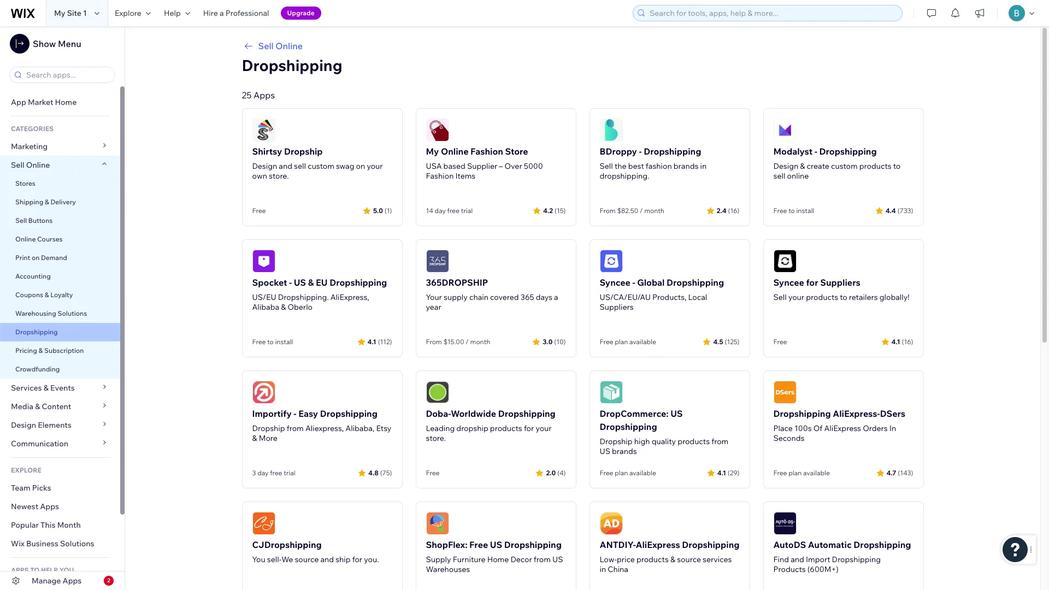 Task type: describe. For each thing, give the bounding box(es) containing it.
shipping & delivery link
[[0, 193, 120, 212]]

stores
[[15, 179, 35, 188]]

dropshipping up the 25 apps
[[242, 56, 342, 75]]

4.1 (16)
[[892, 338, 914, 346]]

free right the (125)
[[774, 338, 787, 346]]

courses
[[37, 235, 63, 243]]

newest apps
[[11, 502, 59, 512]]

5000
[[524, 161, 543, 171]]

2.4
[[717, 206, 727, 215]]

free plan available for dropshipping
[[600, 338, 656, 346]]

supply
[[444, 292, 468, 302]]

0 horizontal spatial a
[[220, 8, 224, 18]]

us right the decor
[[553, 555, 563, 565]]

antdiy-aliexpress dropshipping logo image
[[600, 512, 623, 535]]

free down seconds
[[774, 469, 787, 477]]

to inside modalyst - dropshipping design & create custom products to sell online
[[894, 161, 901, 171]]

modalyst - dropshipping design & create custom products to sell online
[[774, 146, 901, 181]]

ship
[[336, 555, 351, 565]]

us left high
[[600, 447, 611, 456]]

(600m+)
[[808, 565, 839, 575]]

wix
[[11, 539, 25, 549]]

4.1 for syncee for suppliers
[[892, 338, 901, 346]]

business
[[26, 539, 58, 549]]

plan for dropship
[[615, 469, 628, 477]]

day for my
[[435, 207, 446, 215]]

(1)
[[385, 206, 392, 215]]

dropship inside shirtsy dropship design and sell custom swag on your own store.
[[284, 146, 323, 157]]

warehousing solutions link
[[0, 304, 120, 323]]

for inside doba-worldwide dropshipping leading dropship products for your store.
[[524, 424, 534, 434]]

& right media
[[35, 402, 40, 412]]

you
[[252, 555, 265, 565]]

and inside autods automatic dropshipping find and import dropshipping products (600m+)
[[791, 555, 805, 565]]

spocket
[[252, 277, 287, 288]]

online down upgrade 'button'
[[276, 40, 303, 51]]

oberlo
[[288, 302, 313, 312]]

products inside modalyst - dropshipping design & create custom products to sell online
[[860, 161, 892, 171]]

sell buttons link
[[0, 212, 120, 230]]

home inside the sidebar "element"
[[55, 97, 77, 107]]

to down alibaba
[[267, 338, 274, 346]]

coupons & loyalty link
[[0, 286, 120, 304]]

furniture
[[453, 555, 486, 565]]

dropshipping inside doba-worldwide dropshipping leading dropship products for your store.
[[498, 408, 556, 419]]

shopflex: free us dropshipping supply furniture home decor from us warehouses
[[426, 540, 563, 575]]

spocket - us & eu dropshipping logo image
[[252, 250, 275, 273]]

4.8
[[369, 469, 379, 477]]

team picks
[[11, 483, 51, 493]]

5.0 (1)
[[373, 206, 392, 215]]

free to install for design
[[774, 207, 815, 215]]

shirtsy
[[252, 146, 282, 157]]

4.7 (143)
[[887, 469, 914, 477]]

hire a professional link
[[197, 0, 276, 26]]

print on demand link
[[0, 249, 120, 267]]

design inside shirtsy dropship design and sell custom swag on your own store.
[[252, 161, 277, 171]]

free for my
[[447, 207, 460, 215]]

modalyst - dropshipping logo image
[[774, 119, 797, 142]]

(4)
[[558, 469, 566, 477]]

manage
[[32, 576, 61, 586]]

to inside the syncee for suppliers sell your products to retailers globally!
[[840, 292, 848, 302]]

4.1 for dropcommerce: us dropshipping
[[718, 469, 726, 477]]

plan for place
[[789, 469, 802, 477]]

menu
[[58, 38, 81, 49]]

show
[[33, 38, 56, 49]]

in
[[890, 424, 897, 434]]

& left the events
[[44, 383, 49, 393]]

plan for dropshipping
[[615, 338, 628, 346]]

dropshipping inside the importify - easy dropshipping dropship from aliexpress, alibaba, etsy & more
[[320, 408, 378, 419]]

& inside modalyst - dropshipping design & create custom products to sell online
[[800, 161, 805, 171]]

0 vertical spatial sell online link
[[242, 39, 924, 52]]

dropshipping down automatic
[[832, 555, 881, 565]]

products for antdiy-aliexpress dropshipping
[[637, 555, 669, 565]]

a inside the 365dropship your supply chain covered 365 days a year
[[554, 292, 559, 302]]

spocket - us & eu dropshipping us/eu dropshipping. aliexpress, alibaba & oberlo
[[252, 277, 387, 312]]

dropshipping inside shopflex: free us dropshipping supply furniture home decor from us warehouses
[[504, 540, 562, 550]]

wix business solutions
[[11, 539, 94, 549]]

help
[[164, 8, 181, 18]]

1 vertical spatial sell online link
[[0, 156, 120, 174]]

(16) for bdroppy - dropshipping
[[728, 206, 740, 215]]

dropship inside dropcommerce: us dropshipping dropship high quality products from us brands
[[600, 437, 633, 447]]

Search for tools, apps, help & more... field
[[647, 5, 899, 21]]

shipping & delivery
[[15, 198, 76, 206]]

custom inside modalyst - dropshipping design & create custom products to sell online
[[831, 161, 858, 171]]

dropshipping inside dropcommerce: us dropshipping dropship high quality products from us brands
[[600, 421, 657, 432]]

sell inside bdroppy - dropshipping sell the best fashion brands in dropshipping.
[[600, 161, 613, 171]]

0 horizontal spatial fashion
[[426, 171, 454, 181]]

buttons
[[28, 216, 53, 225]]

covered
[[490, 292, 519, 302]]

wix business solutions link
[[0, 535, 120, 553]]

free up syncee for suppliers logo
[[774, 207, 787, 215]]

365
[[521, 292, 534, 302]]

best
[[628, 161, 644, 171]]

bdroppy - dropshipping sell the best fashion brands in dropshipping.
[[600, 146, 707, 181]]

products inside dropcommerce: us dropshipping dropship high quality products from us brands
[[678, 437, 710, 447]]

- for spocket
[[289, 277, 292, 288]]

aliexpress inside dropshipping aliexpress-dsers place 100s of aliexpress orders in seconds
[[825, 424, 862, 434]]

dropcommerce: us dropshipping dropship high quality products from us brands
[[600, 408, 729, 456]]

syncee - global dropshipping us/ca/eu/au products, local suppliers
[[600, 277, 724, 312]]

$82.50
[[617, 207, 639, 215]]

from inside shopflex: free us dropshipping supply furniture home decor from us warehouses
[[534, 555, 551, 565]]

popular this month
[[11, 520, 81, 530]]

my online fashion store logo image
[[426, 119, 449, 142]]

source inside cjdropshipping you sell-we source and ship for you.
[[295, 555, 319, 565]]

your inside the syncee for suppliers sell your products to retailers globally!
[[789, 292, 805, 302]]

global
[[637, 277, 665, 288]]

events
[[50, 383, 75, 393]]

aliexpress,
[[306, 424, 344, 434]]

month
[[57, 520, 81, 530]]

accounting
[[15, 272, 51, 280]]

from for your
[[426, 338, 442, 346]]

2.0 (4)
[[546, 469, 566, 477]]

usa
[[426, 161, 442, 171]]

autods automatic dropshipping logo image
[[774, 512, 797, 535]]

4.2 (15)
[[543, 206, 566, 215]]

shirtsy dropship design and sell custom swag on your own store.
[[252, 146, 383, 181]]

online inside the online courses link
[[15, 235, 36, 243]]

- for modalyst
[[815, 146, 818, 157]]

demand
[[41, 254, 67, 262]]

aliexpress inside antdiy-aliexpress dropshipping low-price products & source services in china
[[636, 540, 680, 550]]

and inside shirtsy dropship design and sell custom swag on your own store.
[[279, 161, 292, 171]]

in inside bdroppy - dropshipping sell the best fashion brands in dropshipping.
[[701, 161, 707, 171]]

dropshipping link
[[0, 323, 120, 342]]

/ for supply
[[466, 338, 469, 346]]

categories
[[11, 125, 54, 133]]

from inside the importify - easy dropshipping dropship from aliexpress, alibaba, etsy & more
[[287, 424, 304, 434]]

dropshipping inside syncee - global dropshipping us/ca/eu/au products, local suppliers
[[667, 277, 724, 288]]

warehousing
[[15, 309, 56, 318]]

items
[[456, 171, 476, 181]]

alibaba
[[252, 302, 279, 312]]

us right shopflex:
[[490, 540, 502, 550]]

free down leading
[[426, 469, 440, 477]]

loyalty
[[50, 291, 73, 299]]

warehousing solutions
[[15, 309, 87, 318]]

pricing & subscription
[[15, 347, 84, 355]]

free down alibaba
[[252, 338, 266, 346]]

based
[[444, 161, 466, 171]]

print
[[15, 254, 30, 262]]

(10)
[[554, 338, 566, 346]]

retailers
[[849, 292, 878, 302]]

free inside shopflex: free us dropshipping supply furniture home decor from us warehouses
[[470, 540, 488, 550]]

store
[[505, 146, 528, 157]]

4.1 (29)
[[718, 469, 740, 477]]

sell inside shirtsy dropship design and sell custom swag on your own store.
[[294, 161, 306, 171]]

(733)
[[898, 206, 914, 215]]

us inside the spocket - us & eu dropshipping us/eu dropshipping. aliexpress, alibaba & oberlo
[[294, 277, 306, 288]]

dropshipping inside bdroppy - dropshipping sell the best fashion brands in dropshipping.
[[644, 146, 702, 157]]

sell down professional
[[258, 40, 274, 51]]

$15.00
[[444, 338, 464, 346]]

sell up the stores
[[11, 160, 24, 170]]

365dropship logo image
[[426, 250, 449, 273]]

app market home link
[[0, 93, 120, 112]]

stores link
[[0, 174, 120, 193]]

brands inside dropcommerce: us dropshipping dropship high quality products from us brands
[[612, 447, 637, 456]]

/ for dropshipping
[[640, 207, 643, 215]]

dropcommerce:
[[600, 408, 669, 419]]

dropshipping aliexpress-dsers logo image
[[774, 381, 797, 404]]

& left oberlo
[[281, 302, 286, 312]]

365dropship your supply chain covered 365 days a year
[[426, 277, 559, 312]]



Task type: locate. For each thing, give the bounding box(es) containing it.
1 vertical spatial store.
[[426, 434, 446, 443]]

month right $15.00 at the bottom
[[470, 338, 491, 346]]

0 vertical spatial my
[[54, 8, 65, 18]]

dropshipping down the warehousing
[[15, 328, 58, 336]]

in
[[701, 161, 707, 171], [600, 565, 606, 575]]

4.1 (112)
[[368, 338, 392, 346]]

0 vertical spatial free to install
[[774, 207, 815, 215]]

- inside the spocket - us & eu dropshipping us/eu dropshipping. aliexpress, alibaba & oberlo
[[289, 277, 292, 288]]

in inside antdiy-aliexpress dropshipping low-price products & source services in china
[[600, 565, 606, 575]]

1 horizontal spatial month
[[645, 207, 665, 215]]

4.1 for spocket - us & eu dropshipping
[[368, 338, 376, 346]]

source
[[295, 555, 319, 565], [677, 555, 701, 565]]

/ right the $82.50
[[640, 207, 643, 215]]

media & content link
[[0, 397, 120, 416]]

2 vertical spatial from
[[534, 555, 551, 565]]

0 horizontal spatial aliexpress
[[636, 540, 680, 550]]

store. down doba-
[[426, 434, 446, 443]]

team
[[11, 483, 30, 493]]

dropcommerce: us dropshipping logo image
[[600, 381, 623, 404]]

sell right own at top left
[[294, 161, 306, 171]]

1 vertical spatial solutions
[[60, 539, 94, 549]]

sell inside sell buttons link
[[15, 216, 27, 225]]

your down syncee for suppliers logo
[[789, 292, 805, 302]]

a right days
[[554, 292, 559, 302]]

dropshipping up the services
[[682, 540, 740, 550]]

show menu
[[33, 38, 81, 49]]

(112)
[[378, 338, 392, 346]]

0 vertical spatial solutions
[[58, 309, 87, 318]]

free right (4) at the bottom right of the page
[[600, 469, 614, 477]]

dsers
[[880, 408, 906, 419]]

5.0
[[373, 206, 383, 215]]

0 horizontal spatial month
[[470, 338, 491, 346]]

1 horizontal spatial free to install
[[774, 207, 815, 215]]

0 horizontal spatial and
[[279, 161, 292, 171]]

free plan available for place
[[774, 469, 830, 477]]

1 horizontal spatial on
[[356, 161, 365, 171]]

and down shirtsy
[[279, 161, 292, 171]]

the
[[615, 161, 627, 171]]

& left create
[[800, 161, 805, 171]]

seconds
[[774, 434, 805, 443]]

online inside my online fashion store usa based supplier – over 5000 fashion items
[[441, 146, 469, 157]]

shopflex:
[[426, 540, 468, 550]]

day for importify
[[258, 469, 269, 477]]

1 horizontal spatial /
[[640, 207, 643, 215]]

us up dropshipping. at the left of the page
[[294, 277, 306, 288]]

sell
[[258, 40, 274, 51], [11, 160, 24, 170], [600, 161, 613, 171], [15, 216, 27, 225], [774, 292, 787, 302]]

(16) for syncee for suppliers
[[902, 338, 914, 346]]

month for dropshipping
[[645, 207, 665, 215]]

2 horizontal spatial for
[[807, 277, 819, 288]]

online courses link
[[0, 230, 120, 249]]

products for syncee for suppliers
[[806, 292, 839, 302]]

apps inside newest apps link
[[40, 502, 59, 512]]

1 horizontal spatial custom
[[831, 161, 858, 171]]

Search apps... field
[[23, 67, 112, 83]]

install down oberlo
[[275, 338, 293, 346]]

online courses
[[15, 235, 63, 243]]

us up quality
[[671, 408, 683, 419]]

1 vertical spatial free to install
[[252, 338, 293, 346]]

1 syncee from the left
[[600, 277, 631, 288]]

explore
[[11, 466, 42, 475]]

print on demand
[[15, 254, 67, 262]]

a
[[220, 8, 224, 18], [554, 292, 559, 302]]

0 vertical spatial (16)
[[728, 206, 740, 215]]

team picks link
[[0, 479, 120, 497]]

day right the 3
[[258, 469, 269, 477]]

brands down dropcommerce:
[[612, 447, 637, 456]]

1 horizontal spatial a
[[554, 292, 559, 302]]

custom left swag
[[308, 161, 334, 171]]

0 horizontal spatial from
[[426, 338, 442, 346]]

dropshipping up create
[[820, 146, 877, 157]]

syncee for syncee - global dropshipping
[[600, 277, 631, 288]]

& left delivery
[[45, 198, 49, 206]]

sell left buttons
[[15, 216, 27, 225]]

newest
[[11, 502, 38, 512]]

plan up antdiy-aliexpress dropshipping logo
[[615, 469, 628, 477]]

app market home
[[11, 97, 77, 107]]

fashion left 'items'
[[426, 171, 454, 181]]

1 horizontal spatial from
[[534, 555, 551, 565]]

sell online inside the sidebar "element"
[[11, 160, 50, 170]]

sell online down upgrade 'button'
[[258, 40, 303, 51]]

1 horizontal spatial sell online
[[258, 40, 303, 51]]

products,
[[653, 292, 687, 302]]

online up based
[[441, 146, 469, 157]]

0 vertical spatial install
[[797, 207, 815, 215]]

my up usa
[[426, 146, 439, 157]]

0 horizontal spatial your
[[367, 161, 383, 171]]

0 horizontal spatial syncee
[[600, 277, 631, 288]]

0 vertical spatial store.
[[269, 171, 289, 181]]

apps for manage apps
[[63, 576, 82, 586]]

0 horizontal spatial design
[[11, 420, 36, 430]]

2
[[107, 577, 110, 584]]

products
[[774, 565, 806, 575]]

my for online
[[426, 146, 439, 157]]

and right the find at the bottom right of the page
[[791, 555, 805, 565]]

dropshipping inside modalyst - dropshipping design & create custom products to sell online
[[820, 146, 877, 157]]

etsy
[[376, 424, 392, 434]]

install down online
[[797, 207, 815, 215]]

home inside shopflex: free us dropshipping supply furniture home decor from us warehouses
[[487, 555, 509, 565]]

0 horizontal spatial for
[[352, 555, 362, 565]]

0 horizontal spatial apps
[[40, 502, 59, 512]]

free right (10)
[[600, 338, 614, 346]]

- left easy
[[294, 408, 297, 419]]

- up dropshipping. at the left of the page
[[289, 277, 292, 288]]

custom right create
[[831, 161, 858, 171]]

1 custom from the left
[[308, 161, 334, 171]]

chain
[[470, 292, 489, 302]]

(16) down the globally!
[[902, 338, 914, 346]]

0 horizontal spatial sell
[[294, 161, 306, 171]]

0 vertical spatial a
[[220, 8, 224, 18]]

0 vertical spatial from
[[287, 424, 304, 434]]

4.1 down the globally!
[[892, 338, 901, 346]]

install for &
[[275, 338, 293, 346]]

1 vertical spatial /
[[466, 338, 469, 346]]

dropshipping right worldwide
[[498, 408, 556, 419]]

trial for online
[[461, 207, 473, 215]]

source inside antdiy-aliexpress dropshipping low-price products & source services in china
[[677, 555, 701, 565]]

aliexpress,
[[331, 292, 369, 302]]

supply
[[426, 555, 451, 565]]

1 horizontal spatial trial
[[461, 207, 473, 215]]

0 vertical spatial sell online
[[258, 40, 303, 51]]

1 horizontal spatial your
[[536, 424, 552, 434]]

14 day free trial
[[426, 207, 473, 215]]

cjdropshipping logo image
[[252, 512, 275, 535]]

install for design
[[797, 207, 815, 215]]

in right fashion
[[701, 161, 707, 171]]

autods automatic dropshipping find and import dropshipping products (600m+)
[[774, 540, 912, 575]]

- inside bdroppy - dropshipping sell the best fashion brands in dropshipping.
[[639, 146, 642, 157]]

(125)
[[725, 338, 740, 346]]

leading
[[426, 424, 455, 434]]

of
[[814, 424, 823, 434]]

dropshipping right automatic
[[854, 540, 912, 550]]

custom inside shirtsy dropship design and sell custom swag on your own store.
[[308, 161, 334, 171]]

1 horizontal spatial aliexpress
[[825, 424, 862, 434]]

online
[[787, 171, 809, 181]]

1 vertical spatial for
[[524, 424, 534, 434]]

suppliers inside syncee - global dropshipping us/ca/eu/au products, local suppliers
[[600, 302, 634, 312]]

0 vertical spatial your
[[367, 161, 383, 171]]

- inside the importify - easy dropshipping dropship from aliexpress, alibaba, etsy & more
[[294, 408, 297, 419]]

1 horizontal spatial apps
[[63, 576, 82, 586]]

- for syncee
[[633, 277, 636, 288]]

apps for newest apps
[[40, 502, 59, 512]]

for inside the syncee for suppliers sell your products to retailers globally!
[[807, 277, 819, 288]]

month right the $82.50
[[645, 207, 665, 215]]

easy
[[299, 408, 318, 419]]

1 vertical spatial your
[[789, 292, 805, 302]]

2 vertical spatial apps
[[63, 576, 82, 586]]

services & events
[[11, 383, 75, 393]]

0 vertical spatial aliexpress
[[825, 424, 862, 434]]

this
[[40, 520, 55, 530]]

trial for -
[[284, 469, 296, 477]]

0 vertical spatial /
[[640, 207, 643, 215]]

1 horizontal spatial from
[[600, 207, 616, 215]]

sell inside the syncee for suppliers sell your products to retailers globally!
[[774, 292, 787, 302]]

price
[[617, 555, 635, 565]]

0 horizontal spatial store.
[[269, 171, 289, 181]]

0 vertical spatial brands
[[674, 161, 699, 171]]

available for place
[[804, 469, 830, 477]]

2 source from the left
[[677, 555, 701, 565]]

design down modalyst
[[774, 161, 799, 171]]

a right hire
[[220, 8, 224, 18]]

syncee inside the syncee for suppliers sell your products to retailers globally!
[[774, 277, 805, 288]]

- inside modalyst - dropshipping design & create custom products to sell online
[[815, 146, 818, 157]]

plan down us/ca/eu/au
[[615, 338, 628, 346]]

design inside modalyst - dropshipping design & create custom products to sell online
[[774, 161, 799, 171]]

source right we
[[295, 555, 319, 565]]

brands inside bdroppy - dropshipping sell the best fashion brands in dropshipping.
[[674, 161, 699, 171]]

communication link
[[0, 435, 120, 453]]

suppliers inside the syncee for suppliers sell your products to retailers globally!
[[821, 277, 861, 288]]

free to install down online
[[774, 207, 815, 215]]

1 horizontal spatial suppliers
[[821, 277, 861, 288]]

1 horizontal spatial brands
[[674, 161, 699, 171]]

1 vertical spatial from
[[712, 437, 729, 447]]

1 horizontal spatial fashion
[[471, 146, 503, 157]]

4.5
[[714, 338, 724, 346]]

apps up 'this' on the bottom left
[[40, 502, 59, 512]]

for inside cjdropshipping you sell-we source and ship for you.
[[352, 555, 362, 565]]

2 custom from the left
[[831, 161, 858, 171]]

your inside doba-worldwide dropshipping leading dropship products for your store.
[[536, 424, 552, 434]]

0 horizontal spatial 4.1
[[368, 338, 376, 346]]

on inside the sidebar "element"
[[32, 254, 40, 262]]

0 horizontal spatial day
[[258, 469, 269, 477]]

1 horizontal spatial free
[[447, 207, 460, 215]]

doba-worldwide dropshipping logo image
[[426, 381, 449, 404]]

0 horizontal spatial /
[[466, 338, 469, 346]]

us/ca/eu/au
[[600, 292, 651, 302]]

home left the decor
[[487, 555, 509, 565]]

create
[[807, 161, 830, 171]]

design inside the sidebar "element"
[[11, 420, 36, 430]]

0 horizontal spatial sell online link
[[0, 156, 120, 174]]

0 vertical spatial in
[[701, 161, 707, 171]]

available down high
[[630, 469, 656, 477]]

1 horizontal spatial install
[[797, 207, 815, 215]]

products left retailers
[[806, 292, 839, 302]]

dropshipping inside the sidebar "element"
[[15, 328, 58, 336]]

1 horizontal spatial source
[[677, 555, 701, 565]]

from inside dropcommerce: us dropshipping dropship high quality products from us brands
[[712, 437, 729, 447]]

shopflex: free us dropshipping logo image
[[426, 512, 449, 535]]

trial right the 3
[[284, 469, 296, 477]]

fashion
[[646, 161, 672, 171]]

to down online
[[789, 207, 795, 215]]

bdroppy - dropshipping logo image
[[600, 119, 623, 142]]

1 vertical spatial suppliers
[[600, 302, 634, 312]]

& inside 'link'
[[45, 198, 49, 206]]

home right market
[[55, 97, 77, 107]]

1 vertical spatial sell online
[[11, 160, 50, 170]]

- inside syncee - global dropshipping us/ca/eu/au products, local suppliers
[[633, 277, 636, 288]]

& left more
[[252, 434, 257, 443]]

your up 2.0
[[536, 424, 552, 434]]

0 vertical spatial home
[[55, 97, 77, 107]]

0 horizontal spatial home
[[55, 97, 77, 107]]

2 horizontal spatial 4.1
[[892, 338, 901, 346]]

from left the $82.50
[[600, 207, 616, 215]]

1 vertical spatial from
[[426, 338, 442, 346]]

free plan available down seconds
[[774, 469, 830, 477]]

my inside my online fashion store usa based supplier – over 5000 fashion items
[[426, 146, 439, 157]]

products inside the syncee for suppliers sell your products to retailers globally!
[[806, 292, 839, 302]]

1 horizontal spatial syncee
[[774, 277, 805, 288]]

4.5 (125)
[[714, 338, 740, 346]]

sell-
[[267, 555, 282, 565]]

shirtsy dropship logo image
[[252, 119, 275, 142]]

source left the services
[[677, 555, 701, 565]]

sell online down "marketing"
[[11, 160, 50, 170]]

own
[[252, 171, 267, 181]]

syncee for suppliers sell your products to retailers globally!
[[774, 277, 910, 302]]

sidebar element
[[0, 26, 125, 590]]

free up the furniture
[[470, 540, 488, 550]]

free plan available for dropship
[[600, 469, 656, 477]]

products inside doba-worldwide dropshipping leading dropship products for your store.
[[490, 424, 522, 434]]

dropshipping inside antdiy-aliexpress dropshipping low-price products & source services in china
[[682, 540, 740, 550]]

1 vertical spatial dropship
[[252, 424, 285, 434]]

0 vertical spatial on
[[356, 161, 365, 171]]

& inside antdiy-aliexpress dropshipping low-price products & source services in china
[[671, 555, 676, 565]]

1 horizontal spatial for
[[524, 424, 534, 434]]

1 vertical spatial brands
[[612, 447, 637, 456]]

& left the services
[[671, 555, 676, 565]]

dropship left high
[[600, 437, 633, 447]]

site
[[67, 8, 81, 18]]

design down shirtsy
[[252, 161, 277, 171]]

0 horizontal spatial trial
[[284, 469, 296, 477]]

syncee - global dropshipping logo image
[[600, 250, 623, 273]]

dropshipping inside the spocket - us & eu dropshipping us/eu dropshipping. aliexpress, alibaba & oberlo
[[330, 277, 387, 288]]

0 horizontal spatial (16)
[[728, 206, 740, 215]]

4.2
[[543, 206, 553, 215]]

1
[[83, 8, 87, 18]]

100s
[[795, 424, 812, 434]]

1 vertical spatial fashion
[[426, 171, 454, 181]]

syncee for suppliers logo image
[[774, 250, 797, 273]]

dropship
[[457, 424, 489, 434]]

us
[[294, 277, 306, 288], [671, 408, 683, 419], [600, 447, 611, 456], [490, 540, 502, 550], [553, 555, 563, 565]]

available down us/ca/eu/au
[[630, 338, 656, 346]]

available for dropship
[[630, 469, 656, 477]]

dropshipping up 100s
[[774, 408, 831, 419]]

/
[[640, 207, 643, 215], [466, 338, 469, 346]]

syncee for syncee for suppliers
[[774, 277, 805, 288]]

3.0
[[543, 338, 553, 346]]

0 vertical spatial dropship
[[284, 146, 323, 157]]

your inside shirtsy dropship design and sell custom swag on your own store.
[[367, 161, 383, 171]]

- for bdroppy
[[639, 146, 642, 157]]

dropshipping.
[[600, 171, 650, 181]]

delivery
[[51, 198, 76, 206]]

0 horizontal spatial from
[[287, 424, 304, 434]]

from for -
[[600, 207, 616, 215]]

0 horizontal spatial sell online
[[11, 160, 50, 170]]

1 horizontal spatial sell online link
[[242, 39, 924, 52]]

dropshipping up the aliexpress,
[[330, 277, 387, 288]]

and inside cjdropshipping you sell-we source and ship for you.
[[321, 555, 334, 565]]

25 apps
[[242, 90, 275, 101]]

& inside the importify - easy dropshipping dropship from aliexpress, alibaba, etsy & more
[[252, 434, 257, 443]]

& left loyalty
[[45, 291, 49, 299]]

products right dropship
[[490, 424, 522, 434]]

dropshipping up fashion
[[644, 146, 702, 157]]

0 vertical spatial fashion
[[471, 146, 503, 157]]

you
[[59, 566, 74, 575]]

available for dropshipping
[[630, 338, 656, 346]]

sell
[[294, 161, 306, 171], [774, 171, 786, 181]]

1 vertical spatial on
[[32, 254, 40, 262]]

4.1 left (112)
[[368, 338, 376, 346]]

store. inside shirtsy dropship design and sell custom swag on your own store.
[[269, 171, 289, 181]]

my for site
[[54, 8, 65, 18]]

& left eu
[[308, 277, 314, 288]]

2 vertical spatial for
[[352, 555, 362, 565]]

free for importify
[[270, 469, 282, 477]]

syncee inside syncee - global dropshipping us/ca/eu/au products, local suppliers
[[600, 277, 631, 288]]

3 day free trial
[[252, 469, 296, 477]]

content
[[42, 402, 71, 412]]

sell left online
[[774, 171, 786, 181]]

0 horizontal spatial my
[[54, 8, 65, 18]]

syncee down syncee for suppliers logo
[[774, 277, 805, 288]]

3.0 (10)
[[543, 338, 566, 346]]

professional
[[226, 8, 269, 18]]

local
[[689, 292, 708, 302]]

store. inside doba-worldwide dropshipping leading dropship products for your store.
[[426, 434, 446, 443]]

my left the site
[[54, 8, 65, 18]]

0 horizontal spatial brands
[[612, 447, 637, 456]]

(143)
[[898, 469, 914, 477]]

products right "price"
[[637, 555, 669, 565]]

month for supply
[[470, 338, 491, 346]]

hire a professional
[[203, 8, 269, 18]]

2 horizontal spatial and
[[791, 555, 805, 565]]

and left the ship
[[321, 555, 334, 565]]

apps right 25
[[254, 90, 275, 101]]

4.1 left the (29) at the bottom right
[[718, 469, 726, 477]]

0 vertical spatial free
[[447, 207, 460, 215]]

your
[[426, 292, 442, 302]]

dropshipping down dropcommerce:
[[600, 421, 657, 432]]

1 vertical spatial home
[[487, 555, 509, 565]]

1 source from the left
[[295, 555, 319, 565]]

apps for 25 apps
[[254, 90, 275, 101]]

0 vertical spatial day
[[435, 207, 446, 215]]

0 vertical spatial month
[[645, 207, 665, 215]]

4.4
[[886, 206, 896, 215]]

help
[[41, 566, 58, 575]]

&
[[800, 161, 805, 171], [45, 198, 49, 206], [308, 277, 314, 288], [45, 291, 49, 299], [281, 302, 286, 312], [39, 347, 43, 355], [44, 383, 49, 393], [35, 402, 40, 412], [252, 434, 257, 443], [671, 555, 676, 565]]

apps
[[11, 566, 29, 575]]

antdiy-
[[600, 540, 636, 550]]

on right print
[[32, 254, 40, 262]]

online down "marketing"
[[26, 160, 50, 170]]

solutions down month
[[60, 539, 94, 549]]

- up create
[[815, 146, 818, 157]]

find
[[774, 555, 789, 565]]

1 vertical spatial a
[[554, 292, 559, 302]]

on inside shirtsy dropship design and sell custom swag on your own store.
[[356, 161, 365, 171]]

elements
[[38, 420, 72, 430]]

& right pricing
[[39, 347, 43, 355]]

warehouses
[[426, 565, 470, 575]]

importify - easy dropshipping logo image
[[252, 381, 275, 404]]

0 horizontal spatial custom
[[308, 161, 334, 171]]

free to install for &
[[252, 338, 293, 346]]

on right swag
[[356, 161, 365, 171]]

products inside antdiy-aliexpress dropshipping low-price products & source services in china
[[637, 555, 669, 565]]

1 horizontal spatial and
[[321, 555, 334, 565]]

products right quality
[[678, 437, 710, 447]]

day right 14
[[435, 207, 446, 215]]

1 horizontal spatial store.
[[426, 434, 446, 443]]

free plan available down us/ca/eu/au
[[600, 338, 656, 346]]

2 horizontal spatial apps
[[254, 90, 275, 101]]

0 horizontal spatial free
[[270, 469, 282, 477]]

market
[[28, 97, 53, 107]]

/ right $15.00 at the bottom
[[466, 338, 469, 346]]

1 horizontal spatial home
[[487, 555, 509, 565]]

services & events link
[[0, 379, 120, 397]]

- left "global"
[[633, 277, 636, 288]]

2 syncee from the left
[[774, 277, 805, 288]]

1 vertical spatial month
[[470, 338, 491, 346]]

trial
[[461, 207, 473, 215], [284, 469, 296, 477]]

sell inside modalyst - dropshipping design & create custom products to sell online
[[774, 171, 786, 181]]

0 vertical spatial for
[[807, 277, 819, 288]]

products for doba-worldwide dropshipping
[[490, 424, 522, 434]]

dropshipping up the decor
[[504, 540, 562, 550]]

store. right own at top left
[[269, 171, 289, 181]]

- for importify
[[294, 408, 297, 419]]

to left retailers
[[840, 292, 848, 302]]

dropshipping inside dropshipping aliexpress-dsers place 100s of aliexpress orders in seconds
[[774, 408, 831, 419]]

year
[[426, 302, 442, 312]]

2 horizontal spatial design
[[774, 161, 799, 171]]

free down own at top left
[[252, 207, 266, 215]]

dropship inside the importify - easy dropshipping dropship from aliexpress, alibaba, etsy & more
[[252, 424, 285, 434]]



Task type: vqa. For each thing, say whether or not it's contained in the screenshot.


